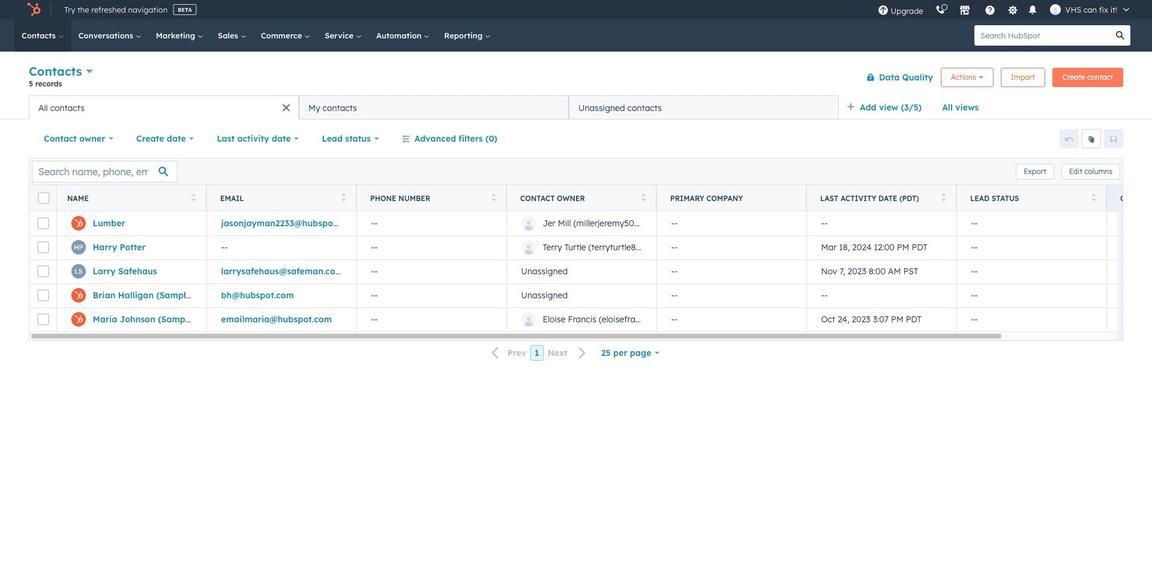 Task type: describe. For each thing, give the bounding box(es) containing it.
Search name, phone, email addresses, or company search field
[[32, 161, 178, 182]]

pagination navigation
[[485, 345, 594, 361]]

Search HubSpot search field
[[975, 25, 1110, 46]]

5 press to sort. element from the left
[[941, 193, 946, 203]]

jer mill image
[[1050, 4, 1061, 15]]

4 press to sort. element from the left
[[641, 193, 646, 203]]

3 press to sort. element from the left
[[491, 193, 496, 203]]

6 press to sort. element from the left
[[1091, 193, 1096, 203]]

1 press to sort. element from the left
[[191, 193, 196, 203]]

2 press to sort. image from the left
[[491, 193, 496, 201]]

3 press to sort. image from the left
[[1091, 193, 1096, 201]]

press to sort. image for first press to sort. element
[[191, 193, 196, 201]]

press to sort. image for 4th press to sort. element from the left
[[641, 193, 646, 201]]

marketplaces image
[[959, 5, 970, 16]]



Task type: locate. For each thing, give the bounding box(es) containing it.
2 horizontal spatial press to sort. image
[[1091, 193, 1096, 201]]

0 horizontal spatial press to sort. image
[[341, 193, 346, 201]]

press to sort. image for 5th press to sort. element from left
[[941, 193, 946, 201]]

0 horizontal spatial press to sort. image
[[191, 193, 196, 201]]

1 horizontal spatial press to sort. image
[[641, 193, 646, 201]]

2 horizontal spatial press to sort. image
[[941, 193, 946, 201]]

3 press to sort. image from the left
[[941, 193, 946, 201]]

2 press to sort. image from the left
[[641, 193, 646, 201]]

press to sort. image
[[341, 193, 346, 201], [491, 193, 496, 201], [1091, 193, 1096, 201]]

column header
[[657, 185, 807, 211]]

1 press to sort. image from the left
[[341, 193, 346, 201]]

banner
[[29, 62, 1124, 95]]

press to sort. image
[[191, 193, 196, 201], [641, 193, 646, 201], [941, 193, 946, 201]]

2 press to sort. element from the left
[[341, 193, 346, 203]]

menu
[[872, 0, 1138, 19]]

1 press to sort. image from the left
[[191, 193, 196, 201]]

press to sort. element
[[191, 193, 196, 203], [341, 193, 346, 203], [491, 193, 496, 203], [641, 193, 646, 203], [941, 193, 946, 203], [1091, 193, 1096, 203]]

1 horizontal spatial press to sort. image
[[491, 193, 496, 201]]



Task type: vqa. For each thing, say whether or not it's contained in the screenshot.
remove
no



